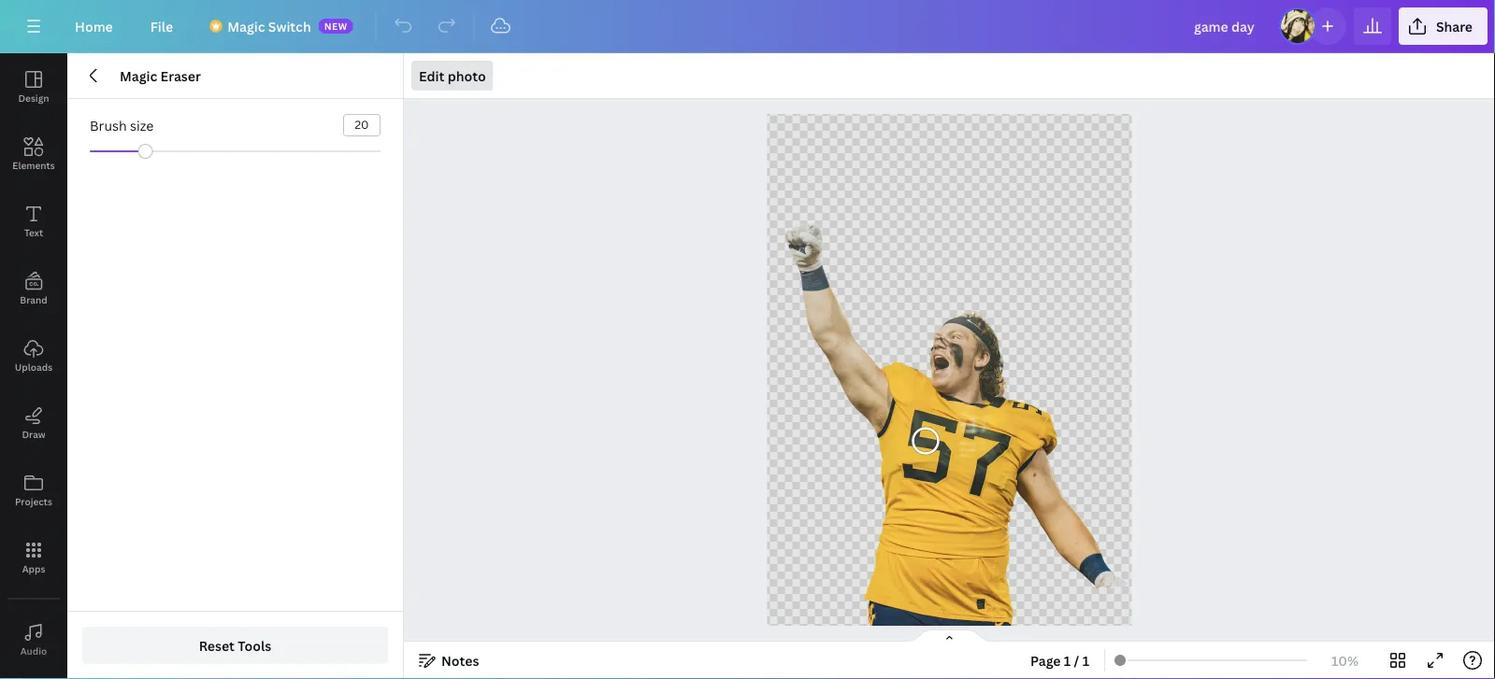 Task type: vqa. For each thing, say whether or not it's contained in the screenshot.
Canva Creative Studio element
no



Task type: locate. For each thing, give the bounding box(es) containing it.
reset
[[199, 637, 235, 655]]

uploads
[[15, 361, 53, 374]]

audio button
[[0, 607, 67, 674]]

magic inside "main" menu bar
[[227, 17, 265, 35]]

+
[[915, 584, 922, 602]]

10%
[[1332, 652, 1359, 670]]

1 horizontal spatial magic
[[227, 17, 265, 35]]

draw button
[[0, 390, 67, 457]]

1 horizontal spatial geometric shape illustration image
[[1126, 368, 1174, 528]]

weidman
[[957, 484, 1048, 504]]

1 horizontal spatial 1
[[1083, 652, 1090, 670]]

0 vertical spatial magic
[[227, 17, 265, 35]]

magic for magic eraser
[[120, 67, 157, 85]]

/
[[1074, 652, 1079, 670]]

brand
[[20, 294, 47, 306]]

magic left switch
[[227, 17, 265, 35]]

share
[[1436, 17, 1473, 35]]

1 vertical spatial magic
[[120, 67, 157, 85]]

geometric shape illustration image
[[726, 368, 774, 528], [1126, 368, 1174, 528]]

1
[[1064, 652, 1071, 670], [1083, 652, 1090, 670]]

magic left eraser
[[120, 67, 157, 85]]

1 vertical spatial triangle icon image
[[998, 267, 1233, 320]]

text
[[24, 226, 43, 239]]

apps
[[22, 563, 45, 576]]

sullivan
[[864, 484, 952, 504]]

first
[[1002, 436, 1057, 459]]

home
[[75, 17, 113, 35]]

1 left the /
[[1064, 652, 1071, 670]]

10% button
[[1315, 646, 1376, 676]]

1 right the /
[[1083, 652, 1090, 670]]

0 horizontal spatial 1
[[1064, 652, 1071, 670]]

2 geometric shape illustration image from the left
[[1126, 368, 1174, 528]]

projects button
[[0, 457, 67, 525]]

0 horizontal spatial magic
[[120, 67, 157, 85]]

magic
[[227, 17, 265, 35], [120, 67, 157, 85]]

text button
[[0, 188, 67, 255]]

0 horizontal spatial geometric shape illustration image
[[726, 368, 774, 528]]

videos image
[[0, 674, 67, 680]]

uploads button
[[0, 323, 67, 390]]

new
[[324, 20, 348, 32]]

welcome
[[790, 175, 1106, 320], [787, 287, 1103, 432]]

page 1 / 1
[[1031, 652, 1090, 670]]

notes button
[[411, 646, 487, 676]]

brush size
[[90, 116, 154, 134]]

1 geometric shape illustration image from the left
[[726, 368, 774, 528]]

0 horizontal spatial triangle icon image
[[672, 169, 907, 222]]

brush
[[90, 116, 127, 134]]

edit photo button
[[411, 61, 493, 91]]

0 vertical spatial triangle icon image
[[672, 169, 907, 222]]

design
[[18, 92, 49, 104]]

side panel tab list
[[0, 53, 67, 680]]

triangle icon image
[[672, 169, 907, 222], [998, 267, 1233, 320]]



Task type: describe. For each thing, give the bounding box(es) containing it.
page
[[954, 584, 984, 602]]

tools
[[238, 637, 271, 655]]

share button
[[1399, 7, 1488, 45]]

magic eraser
[[120, 67, 201, 85]]

2 1 from the left
[[1083, 652, 1090, 670]]

page
[[1031, 652, 1061, 670]]

brand button
[[0, 255, 67, 323]]

main menu bar
[[0, 0, 1495, 53]]

draw
[[22, 428, 45, 441]]

projects
[[15, 496, 52, 508]]

show pages image
[[905, 629, 995, 644]]

1 horizontal spatial triangle icon image
[[998, 267, 1233, 320]]

size
[[130, 116, 154, 134]]

switch
[[268, 17, 311, 35]]

design button
[[0, 53, 67, 121]]

magic for magic switch
[[227, 17, 265, 35]]

elements
[[12, 159, 55, 172]]

eraser
[[160, 67, 201, 85]]

+ add page
[[915, 584, 984, 602]]

reset tools
[[199, 637, 271, 655]]

champsraise
[[853, 436, 996, 459]]

edit
[[419, 67, 445, 85]]

file
[[150, 17, 173, 35]]

photo
[[448, 67, 486, 85]]

+ add page button
[[750, 574, 1150, 612]]

champsraise first ambassador sullivan weidman
[[853, 436, 1057, 504]]

apps button
[[0, 525, 67, 592]]

1 1 from the left
[[1064, 652, 1071, 670]]

audio
[[20, 645, 47, 658]]

Design title text field
[[1179, 7, 1272, 45]]

elements button
[[0, 121, 67, 188]]

ellipsis image
[[829, 428, 862, 437]]

reset tools button
[[82, 627, 388, 665]]

notes
[[441, 652, 479, 670]]

magic switch
[[227, 17, 311, 35]]

add
[[925, 584, 951, 602]]

edit photo
[[419, 67, 486, 85]]

file button
[[135, 7, 188, 45]]

Brush size text field
[[344, 115, 380, 136]]

ellipsis image
[[1040, 462, 1073, 470]]

home link
[[60, 7, 128, 45]]

ambassador
[[884, 453, 1026, 475]]



